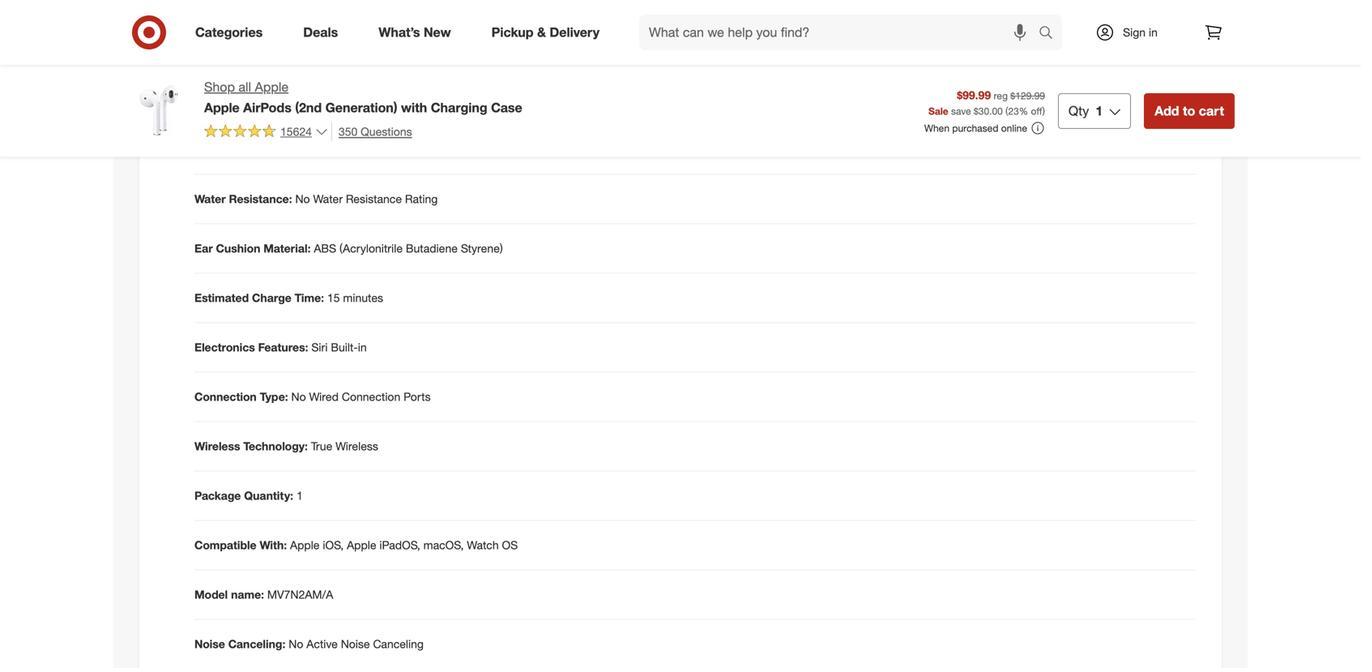 Task type: vqa. For each thing, say whether or not it's contained in the screenshot.
Water
yes



Task type: describe. For each thing, give the bounding box(es) containing it.
rating
[[405, 192, 438, 206]]

electronics
[[195, 340, 255, 354]]

butadiene
[[406, 241, 458, 255]]

cart
[[1200, 103, 1225, 119]]

os
[[502, 538, 518, 552]]

delivery
[[550, 24, 600, 40]]

search button
[[1032, 15, 1071, 54]]

questions
[[361, 124, 412, 139]]

image of apple airpods (2nd generation) with charging case image
[[126, 78, 191, 143]]

1 connection from the left
[[195, 390, 257, 404]]

1 water from the left
[[195, 192, 226, 206]]

post-
[[944, 0, 971, 10]]

& for pickup
[[537, 24, 546, 40]]

$99.99
[[958, 88, 992, 102]]

ounces
[[263, 142, 300, 156]]

reg
[[994, 90, 1008, 102]]

deals link
[[290, 15, 359, 50]]

1.34
[[238, 142, 260, 156]]

purchase at your local target. not currently available online.
[[709, 44, 1010, 58]]

estimated
[[195, 291, 249, 305]]

enrollment
[[971, 0, 1025, 10]]

no for wired
[[291, 390, 306, 404]]

case
[[491, 100, 523, 115]]

charging
[[431, 100, 488, 115]]

by
[[1041, 0, 1053, 10]]

What can we help you find? suggestions appear below search field
[[640, 15, 1043, 50]]

30.00
[[979, 105, 1004, 117]]

$99.99 reg $129.99 sale save $ 30.00 ( 23 % off )
[[929, 88, 1046, 117]]

name:
[[231, 587, 264, 601]]

mv7n2am/a
[[267, 587, 333, 601]]

1 wireless from the left
[[195, 439, 240, 453]]

$129.99
[[1011, 90, 1046, 102]]

off
[[1032, 105, 1043, 117]]

at
[[759, 44, 769, 58]]

package quantity: 1
[[195, 488, 303, 503]]

no for water
[[295, 192, 310, 206]]

1 horizontal spatial in
[[1150, 25, 1158, 39]]

23
[[1009, 105, 1020, 117]]

add
[[1155, 103, 1180, 119]]

search
[[1032, 26, 1071, 42]]

technology:
[[244, 439, 308, 453]]

categories
[[195, 24, 263, 40]]

airpods
[[243, 100, 292, 115]]

resistance
[[346, 192, 402, 206]]

model name: mv7n2am/a
[[195, 587, 333, 601]]

your
[[772, 44, 794, 58]]

sign in link
[[1082, 15, 1184, 50]]

with
[[401, 100, 427, 115]]

all
[[239, 79, 251, 95]]

siri
[[312, 340, 328, 354]]

will
[[811, 0, 827, 10]]

categories link
[[182, 15, 283, 50]]

specifications button
[[152, 83, 1210, 135]]

$
[[974, 105, 979, 117]]

ports
[[404, 390, 431, 404]]

2 wireless from the left
[[336, 439, 379, 453]]

sign in
[[1124, 25, 1158, 39]]

1 noise from the left
[[195, 637, 225, 651]]

no for active
[[289, 637, 304, 651]]

quantity:
[[244, 488, 294, 503]]

cushion
[[216, 241, 261, 255]]

350
[[339, 124, 358, 139]]

currently
[[883, 44, 927, 58]]

generation)
[[326, 100, 398, 115]]

what's new
[[379, 24, 451, 40]]

shop all apple apple airpods (2nd generation) with charging case
[[204, 79, 523, 115]]

online
[[1002, 122, 1028, 134]]

charge
[[252, 291, 292, 305]]

pickup & delivery link
[[478, 15, 620, 50]]

terms & conditions will be delivered via email post-enrollment or by visiting www.apple.com/support/products/
[[709, 0, 1092, 26]]

ear cushion material: abs (acrylonitrile butadiene styrene)
[[195, 241, 503, 255]]

(2nd
[[295, 100, 322, 115]]

2 connection from the left
[[342, 390, 401, 404]]

1 vertical spatial in
[[358, 340, 367, 354]]

compatible
[[195, 538, 257, 552]]

target.
[[824, 44, 858, 58]]

sale
[[929, 105, 949, 117]]

resistance:
[[229, 192, 292, 206]]

)
[[1043, 105, 1046, 117]]

true
[[311, 439, 333, 453]]

delivered
[[846, 0, 893, 10]]



Task type: locate. For each thing, give the bounding box(es) containing it.
1 vertical spatial 1
[[297, 488, 303, 503]]

apple up airpods
[[255, 79, 289, 95]]

canceling:
[[228, 637, 286, 651]]

350 questions
[[339, 124, 412, 139]]

(acrylonitrile
[[340, 241, 403, 255]]

pickup & delivery
[[492, 24, 600, 40]]

no right type:
[[291, 390, 306, 404]]

ear
[[195, 241, 213, 255]]

material:
[[264, 241, 311, 255]]

1
[[1096, 103, 1104, 119], [297, 488, 303, 503]]

1 right quantity:
[[297, 488, 303, 503]]

www.apple.com/support/products/
[[709, 12, 885, 26]]

2 noise from the left
[[341, 637, 370, 651]]

& inside pickup & delivery link
[[537, 24, 546, 40]]

1 horizontal spatial &
[[742, 0, 750, 10]]

time:
[[295, 291, 324, 305]]

0 horizontal spatial connection
[[195, 390, 257, 404]]

0 horizontal spatial wireless
[[195, 439, 240, 453]]

2 vertical spatial no
[[289, 637, 304, 651]]

conditions
[[753, 0, 808, 10]]

connection left ports
[[342, 390, 401, 404]]

styrene)
[[461, 241, 503, 255]]

(
[[1006, 105, 1009, 117]]

15624
[[281, 124, 312, 138]]

0 horizontal spatial &
[[537, 24, 546, 40]]

connection type: no wired connection ports
[[195, 390, 431, 404]]

& inside terms & conditions will be delivered via email post-enrollment or by visiting www.apple.com/support/products/
[[742, 0, 750, 10]]

be
[[830, 0, 843, 10]]

1 right the qty
[[1096, 103, 1104, 119]]

15624 link
[[204, 122, 328, 142]]

ios,
[[323, 538, 344, 552]]

macos,
[[424, 538, 464, 552]]

& for terms
[[742, 0, 750, 10]]

in right 'siri'
[[358, 340, 367, 354]]

what's new link
[[365, 15, 472, 50]]

1 horizontal spatial connection
[[342, 390, 401, 404]]

electronics features: siri built-in
[[195, 340, 367, 354]]

1 horizontal spatial wireless
[[336, 439, 379, 453]]

noise right active
[[341, 637, 370, 651]]

&
[[742, 0, 750, 10], [537, 24, 546, 40]]

when purchased online
[[925, 122, 1028, 134]]

0 horizontal spatial noise
[[195, 637, 225, 651]]

0 horizontal spatial in
[[358, 340, 367, 354]]

& right pickup
[[537, 24, 546, 40]]

add to cart
[[1155, 103, 1225, 119]]

weight:
[[195, 142, 235, 156]]

apple right ios,
[[347, 538, 377, 552]]

noise left canceling:
[[195, 637, 225, 651]]

1 vertical spatial &
[[537, 24, 546, 40]]

what's
[[379, 24, 420, 40]]

available
[[930, 44, 974, 58]]

0 horizontal spatial water
[[195, 192, 226, 206]]

in right sign in the top of the page
[[1150, 25, 1158, 39]]

wireless up package on the bottom
[[195, 439, 240, 453]]

purchase
[[709, 44, 756, 58]]

type:
[[260, 390, 288, 404]]

apple left ios,
[[290, 538, 320, 552]]

connection
[[195, 390, 257, 404], [342, 390, 401, 404]]

wireless right true
[[336, 439, 379, 453]]

15
[[327, 291, 340, 305]]

model
[[195, 587, 228, 601]]

features:
[[258, 340, 308, 354]]

via
[[896, 0, 910, 10]]

terms
[[709, 0, 739, 10]]

visiting
[[1056, 0, 1092, 10]]

minutes
[[343, 291, 383, 305]]

online.
[[977, 44, 1010, 58]]

or
[[1028, 0, 1038, 10]]

0 vertical spatial no
[[295, 192, 310, 206]]

1 horizontal spatial water
[[313, 192, 343, 206]]

specifications
[[195, 99, 298, 118]]

no left active
[[289, 637, 304, 651]]

0 vertical spatial in
[[1150, 25, 1158, 39]]

purchased
[[953, 122, 999, 134]]

email
[[913, 0, 941, 10]]

0 vertical spatial &
[[742, 0, 750, 10]]

noise canceling: no active noise canceling
[[195, 637, 424, 651]]

pickup
[[492, 24, 534, 40]]

shop
[[204, 79, 235, 95]]

connection left type:
[[195, 390, 257, 404]]

0 horizontal spatial 1
[[297, 488, 303, 503]]

ipados,
[[380, 538, 421, 552]]

water
[[195, 192, 226, 206], [313, 192, 343, 206]]

package
[[195, 488, 241, 503]]

wireless technology: true wireless
[[195, 439, 379, 453]]

0 vertical spatial 1
[[1096, 103, 1104, 119]]

1 horizontal spatial noise
[[341, 637, 370, 651]]

water left resistance
[[313, 192, 343, 206]]

apple down shop
[[204, 100, 240, 115]]

weight: 1.34 ounces
[[195, 142, 300, 156]]

no right resistance:
[[295, 192, 310, 206]]

watch
[[467, 538, 499, 552]]

no
[[295, 192, 310, 206], [291, 390, 306, 404], [289, 637, 304, 651]]

abs
[[314, 241, 337, 255]]

wired
[[309, 390, 339, 404]]

qty
[[1069, 103, 1090, 119]]

deals
[[303, 24, 338, 40]]

water down weight:
[[195, 192, 226, 206]]

1 horizontal spatial 1
[[1096, 103, 1104, 119]]

water resistance: no water resistance rating
[[195, 192, 438, 206]]

2 water from the left
[[313, 192, 343, 206]]

estimated charge time: 15 minutes
[[195, 291, 383, 305]]

canceling
[[373, 637, 424, 651]]

to
[[1184, 103, 1196, 119]]

1 vertical spatial no
[[291, 390, 306, 404]]

sign
[[1124, 25, 1146, 39]]

built-
[[331, 340, 358, 354]]

& right terms
[[742, 0, 750, 10]]

add to cart button
[[1145, 93, 1236, 129]]

qty 1
[[1069, 103, 1104, 119]]

not
[[861, 44, 880, 58]]



